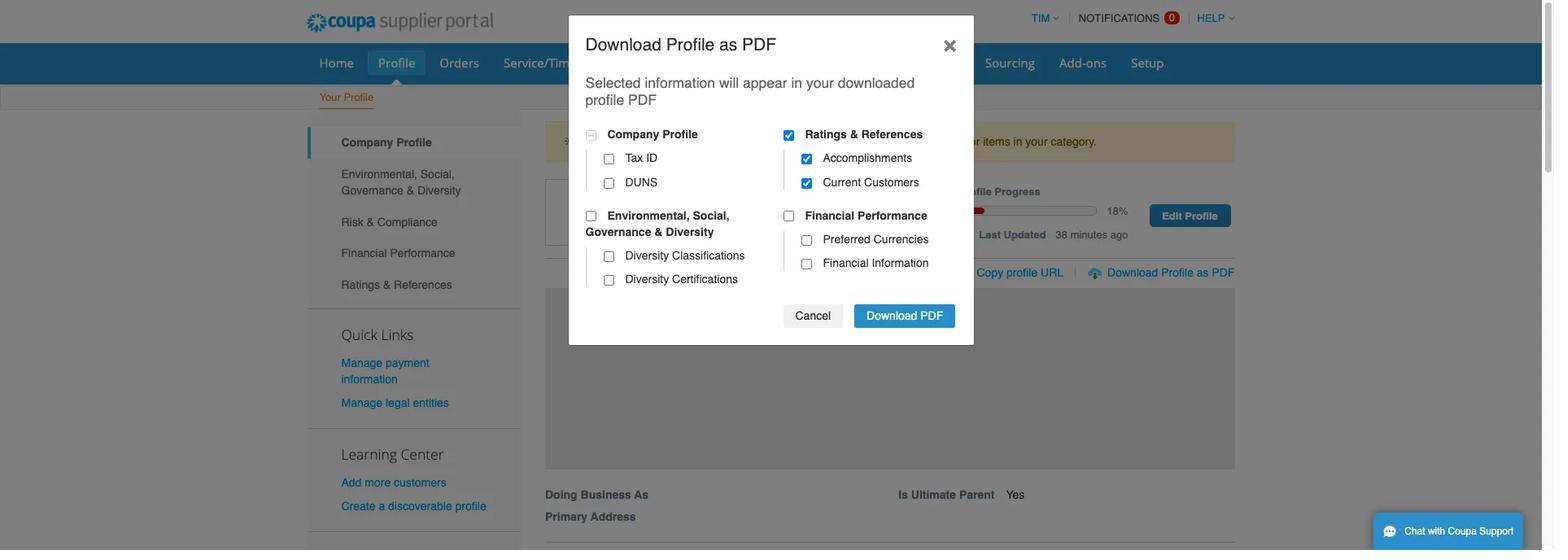 Task type: locate. For each thing, give the bounding box(es) containing it.
financial performance down 'risk & compliance'
[[341, 247, 455, 260]]

copy profile url button
[[977, 265, 1064, 281]]

0 vertical spatial coupa
[[812, 135, 845, 148]]

performance
[[858, 209, 927, 222], [390, 247, 455, 260]]

manage for manage payment information
[[341, 356, 383, 369]]

1 horizontal spatial environmental, social, governance & diversity
[[586, 209, 730, 238]]

1 horizontal spatial as
[[1197, 266, 1209, 279]]

0 horizontal spatial company profile
[[341, 136, 432, 149]]

company inside × dialog
[[608, 128, 659, 141]]

0 horizontal spatial coupa
[[812, 135, 845, 148]]

sheets
[[580, 55, 618, 71]]

profile inside button
[[1162, 266, 1194, 279]]

add-
[[1060, 55, 1086, 71]]

& down financial performance link
[[383, 278, 391, 291]]

1 vertical spatial as
[[1197, 266, 1209, 279]]

download up sheets
[[586, 35, 662, 54]]

enterprises
[[744, 198, 860, 224]]

& up 'accomplishments'
[[850, 128, 858, 141]]

ratings & references down financial performance link
[[341, 278, 452, 291]]

governance up 'risk & compliance'
[[341, 184, 403, 197]]

edit
[[1162, 210, 1182, 222]]

performance up currencies
[[858, 209, 927, 222]]

certifications
[[672, 273, 738, 286]]

profile down edit
[[1162, 266, 1194, 279]]

0 horizontal spatial environmental, social, governance & diversity
[[341, 168, 461, 197]]

0 horizontal spatial information
[[341, 372, 398, 385]]

primary
[[545, 510, 588, 523]]

payment
[[386, 356, 429, 369]]

ratings inside 'link'
[[341, 278, 380, 291]]

ratings left buyers
[[805, 128, 847, 141]]

manage down quick
[[341, 356, 383, 369]]

your right appear
[[806, 75, 834, 91]]

references down financial performance link
[[394, 278, 452, 291]]

environmental,
[[341, 168, 417, 181], [608, 209, 690, 222]]

your up id
[[647, 135, 669, 148]]

manage left legal
[[341, 396, 383, 409]]

diversity certifications
[[625, 273, 738, 286]]

0 horizontal spatial ratings & references
[[341, 278, 452, 291]]

environmental, down duns
[[608, 209, 690, 222]]

references
[[862, 128, 923, 141], [394, 278, 452, 291]]

download profile as pdf button
[[1108, 265, 1235, 281]]

financial
[[805, 209, 855, 222], [341, 247, 387, 260], [823, 257, 869, 270]]

burton
[[671, 198, 738, 224]]

0 vertical spatial manage
[[341, 356, 383, 369]]

0 vertical spatial environmental, social, governance & diversity
[[341, 168, 461, 197]]

profile down selected
[[586, 92, 624, 108]]

download pdf link
[[855, 305, 956, 328]]

primary address
[[545, 510, 636, 523]]

parent
[[959, 488, 995, 501]]

company profile
[[608, 128, 698, 141], [341, 136, 432, 149]]

0 vertical spatial in
[[791, 75, 802, 91]]

setup
[[1131, 55, 1164, 71]]

download inside button
[[1108, 266, 1158, 279]]

ratings up quick
[[341, 278, 380, 291]]

environmental, inside × dialog
[[608, 209, 690, 222]]

service/time sheets
[[504, 55, 618, 71]]

1 vertical spatial social,
[[693, 209, 730, 222]]

profile progress
[[959, 186, 1041, 198]]

1 horizontal spatial social,
[[693, 209, 730, 222]]

manage payment information link
[[341, 356, 429, 385]]

your left the category.
[[1026, 135, 1048, 148]]

2 manage from the top
[[341, 396, 383, 409]]

coupa right with
[[1448, 526, 1477, 537]]

social, inside × dialog
[[693, 209, 730, 222]]

quick
[[341, 324, 378, 344]]

profile left to
[[672, 135, 703, 148]]

company up tax
[[608, 128, 659, 141]]

profile left url
[[1007, 266, 1038, 279]]

pdf
[[742, 35, 776, 54], [628, 92, 657, 108], [1212, 266, 1235, 279], [921, 309, 943, 322]]

2 vertical spatial download
[[867, 309, 917, 322]]

home link
[[309, 50, 365, 75]]

0 horizontal spatial as
[[719, 35, 738, 54]]

more
[[365, 476, 391, 489]]

0 horizontal spatial financial performance
[[341, 247, 455, 260]]

a
[[379, 500, 385, 513]]

1 vertical spatial environmental, social, governance & diversity
[[586, 209, 730, 238]]

company profile inside × dialog
[[608, 128, 698, 141]]

0 vertical spatial governance
[[341, 184, 403, 197]]

discovered
[[738, 135, 793, 148]]

0 vertical spatial environmental,
[[341, 168, 417, 181]]

2 horizontal spatial your
[[1026, 135, 1048, 148]]

in right appear
[[791, 75, 802, 91]]

governance
[[341, 184, 403, 197], [586, 225, 651, 238]]

profile down coupa supplier portal image in the left top of the page
[[378, 55, 415, 71]]

orders
[[440, 55, 479, 71]]

0 vertical spatial ratings
[[805, 128, 847, 141]]

1 horizontal spatial ratings & references
[[805, 128, 923, 141]]

& right the 'risk'
[[367, 215, 374, 228]]

0 horizontal spatial social,
[[421, 168, 455, 181]]

as up will
[[719, 35, 738, 54]]

address
[[591, 510, 636, 523]]

environmental, social, governance & diversity link
[[307, 158, 521, 206]]

2 horizontal spatial download
[[1108, 266, 1158, 279]]

download profile as pdf inside × dialog
[[586, 35, 776, 54]]

in
[[791, 75, 802, 91], [1014, 135, 1023, 148]]

pdf down selected
[[628, 92, 657, 108]]

1 horizontal spatial ratings
[[805, 128, 847, 141]]

company profile up environmental, social, governance & diversity link
[[341, 136, 432, 149]]

1 vertical spatial environmental,
[[608, 209, 690, 222]]

manage inside manage payment information
[[341, 356, 383, 369]]

pdf down edit profile
[[1212, 266, 1235, 279]]

selected information will appear in your downloaded profile pdf
[[586, 75, 915, 108]]

0 horizontal spatial your
[[647, 135, 669, 148]]

financial down preferred
[[823, 257, 869, 270]]

0 vertical spatial as
[[719, 35, 738, 54]]

1 vertical spatial ratings & references
[[341, 278, 452, 291]]

social, down company profile link
[[421, 168, 455, 181]]

selected
[[586, 75, 641, 91]]

0 horizontal spatial download
[[586, 35, 662, 54]]

information left will
[[645, 75, 715, 91]]

1 horizontal spatial download
[[867, 309, 917, 322]]

0 vertical spatial social,
[[421, 168, 455, 181]]

0 horizontal spatial in
[[791, 75, 802, 91]]

1 vertical spatial information
[[341, 372, 398, 385]]

1 horizontal spatial company
[[608, 128, 659, 141]]

as down edit profile
[[1197, 266, 1209, 279]]

1 horizontal spatial financial performance
[[805, 209, 927, 222]]

download profile as pdf up will
[[586, 35, 776, 54]]

in inside selected information will appear in your downloaded profile pdf
[[791, 75, 802, 91]]

in right items
[[1014, 135, 1023, 148]]

0 horizontal spatial ratings
[[341, 278, 380, 291]]

1 horizontal spatial your
[[806, 75, 834, 91]]

1 horizontal spatial governance
[[586, 225, 651, 238]]

company
[[608, 128, 659, 141], [341, 136, 393, 149]]

profile left to
[[663, 128, 698, 141]]

company profile up id
[[608, 128, 698, 141]]

progress
[[995, 186, 1041, 198]]

profile inside alert
[[672, 135, 703, 148]]

ratings & references up 'accomplishments'
[[805, 128, 923, 141]]

1 vertical spatial performance
[[390, 247, 455, 260]]

1 horizontal spatial company profile
[[608, 128, 698, 141]]

as inside button
[[1197, 266, 1209, 279]]

& down tim on the top
[[655, 225, 663, 238]]

coupa
[[812, 135, 845, 148], [1448, 526, 1477, 537]]

environmental, social, governance & diversity up compliance
[[341, 168, 461, 197]]

download down profile preview at the right of the page
[[867, 309, 917, 322]]

38
[[1056, 228, 1068, 241]]

1 vertical spatial download profile as pdf
[[1108, 266, 1235, 279]]

1 vertical spatial download
[[1108, 266, 1158, 279]]

create a discoverable profile
[[341, 500, 486, 513]]

profile inside button
[[1007, 266, 1038, 279]]

ultimate
[[911, 488, 956, 501]]

1 horizontal spatial information
[[645, 75, 715, 91]]

legal
[[386, 396, 410, 409]]

background image
[[545, 288, 1235, 469]]

0 horizontal spatial references
[[394, 278, 452, 291]]

url
[[1041, 266, 1064, 279]]

your inside selected information will appear in your downloaded profile pdf
[[806, 75, 834, 91]]

profile
[[586, 92, 624, 108], [672, 135, 703, 148], [1007, 266, 1038, 279], [455, 500, 486, 513]]

0 vertical spatial performance
[[858, 209, 927, 222]]

customers
[[864, 176, 919, 189]]

classifications
[[672, 249, 745, 262]]

add
[[341, 476, 362, 489]]

social, up 'classifications'
[[693, 209, 730, 222]]

references up 'accomplishments'
[[862, 128, 923, 141]]

None checkbox
[[783, 130, 794, 141], [801, 154, 812, 165], [603, 178, 614, 188], [783, 211, 794, 222], [801, 235, 812, 246], [801, 259, 812, 270], [783, 130, 794, 141], [801, 154, 812, 165], [603, 178, 614, 188], [783, 211, 794, 222], [801, 235, 812, 246], [801, 259, 812, 270]]

1 vertical spatial ratings
[[341, 278, 380, 291]]

in inside alert
[[1014, 135, 1023, 148]]

chat with coupa support button
[[1374, 513, 1524, 550]]

1 horizontal spatial environmental,
[[608, 209, 690, 222]]

1 horizontal spatial coupa
[[1448, 526, 1477, 537]]

diversity down diversity classifications
[[625, 273, 669, 286]]

1 vertical spatial in
[[1014, 135, 1023, 148]]

1 horizontal spatial references
[[862, 128, 923, 141]]

1 vertical spatial references
[[394, 278, 452, 291]]

your
[[319, 91, 341, 103]]

1 vertical spatial manage
[[341, 396, 383, 409]]

0 vertical spatial references
[[862, 128, 923, 141]]

cancel button
[[783, 305, 843, 328]]

governance down tim on the top
[[586, 225, 651, 238]]

1 vertical spatial coupa
[[1448, 526, 1477, 537]]

manage
[[341, 356, 383, 369], [341, 396, 383, 409]]

that
[[886, 135, 905, 148]]

environmental, down company profile link
[[341, 168, 417, 181]]

0 vertical spatial download profile as pdf
[[586, 35, 776, 54]]

1 vertical spatial governance
[[586, 225, 651, 238]]

chat
[[1405, 526, 1425, 537]]

company down your profile link
[[341, 136, 393, 149]]

coupa right by
[[812, 135, 845, 148]]

download profile as pdf down edit
[[1108, 266, 1235, 279]]

0 vertical spatial ratings & references
[[805, 128, 923, 141]]

environmental, social, governance & diversity up diversity classifications
[[586, 209, 730, 238]]

ratings & references
[[805, 128, 923, 141], [341, 278, 452, 291]]

add-ons
[[1060, 55, 1107, 71]]

1 vertical spatial financial performance
[[341, 247, 455, 260]]

0 vertical spatial information
[[645, 75, 715, 91]]

profile inside 'link'
[[1185, 210, 1218, 222]]

diversity up the risk & compliance 'link'
[[417, 184, 461, 197]]

profile right edit
[[1185, 210, 1218, 222]]

None checkbox
[[586, 130, 596, 141], [603, 154, 614, 165], [801, 178, 812, 188], [586, 211, 596, 222], [603, 251, 614, 262], [603, 275, 614, 286], [586, 130, 596, 141], [603, 154, 614, 165], [801, 178, 812, 188], [586, 211, 596, 222], [603, 251, 614, 262], [603, 275, 614, 286]]

manage payment information
[[341, 356, 429, 385]]

learning center
[[341, 444, 444, 464]]

support
[[1480, 526, 1514, 537]]

1 horizontal spatial in
[[1014, 135, 1023, 148]]

complete your profile to get discovered by coupa buyers that are looking for items in your category. alert
[[545, 121, 1235, 162]]

tim burton enterprises
[[627, 198, 860, 224]]

references inside ratings & references 'link'
[[394, 278, 452, 291]]

information up manage legal entities
[[341, 372, 398, 385]]

tax id
[[625, 152, 658, 165]]

social,
[[421, 168, 455, 181], [693, 209, 730, 222]]

duns
[[625, 176, 658, 189]]

environmental, social, governance & diversity
[[341, 168, 461, 197], [586, 209, 730, 238]]

customers
[[394, 476, 447, 489]]

create
[[341, 500, 376, 513]]

1 horizontal spatial download profile as pdf
[[1108, 266, 1235, 279]]

as inside × dialog
[[719, 35, 738, 54]]

diversity up diversity classifications
[[666, 225, 714, 238]]

pdf up appear
[[742, 35, 776, 54]]

download down ago
[[1108, 266, 1158, 279]]

0 horizontal spatial environmental,
[[341, 168, 417, 181]]

links
[[381, 324, 414, 344]]

financial performance up preferred currencies
[[805, 209, 927, 222]]

&
[[850, 128, 858, 141], [407, 184, 414, 197], [367, 215, 374, 228], [655, 225, 663, 238], [383, 278, 391, 291]]

performance down the risk & compliance 'link'
[[390, 247, 455, 260]]

0 vertical spatial financial performance
[[805, 209, 927, 222]]

1 manage from the top
[[341, 356, 383, 369]]

0 horizontal spatial download profile as pdf
[[586, 35, 776, 54]]

profile up environmental, social, governance & diversity link
[[396, 136, 432, 149]]

1 horizontal spatial performance
[[858, 209, 927, 222]]



Task type: describe. For each thing, give the bounding box(es) containing it.
doing
[[545, 488, 578, 501]]

orders link
[[429, 50, 490, 75]]

references inside × dialog
[[862, 128, 923, 141]]

by
[[796, 135, 808, 148]]

0 vertical spatial download
[[586, 35, 662, 54]]

to
[[706, 135, 716, 148]]

yes
[[1006, 488, 1025, 501]]

ons
[[1086, 55, 1107, 71]]

ratings & references link
[[307, 269, 521, 301]]

currencies
[[874, 233, 929, 246]]

risk
[[341, 215, 364, 228]]

profile right discoverable
[[455, 500, 486, 513]]

complete your profile to get discovered by coupa buyers that are looking for items in your category.
[[595, 135, 1097, 148]]

appear
[[743, 75, 787, 91]]

ratings inside × dialog
[[805, 128, 847, 141]]

copy profile url
[[977, 266, 1064, 279]]

0 horizontal spatial performance
[[390, 247, 455, 260]]

financial information
[[823, 257, 929, 270]]

& up compliance
[[407, 184, 414, 197]]

cancel
[[796, 309, 831, 322]]

information inside manage payment information
[[341, 372, 398, 385]]

tim
[[627, 198, 665, 224]]

last
[[979, 228, 1001, 241]]

edit profile
[[1162, 210, 1218, 222]]

profile left progress
[[959, 186, 992, 198]]

diversity up diversity certifications at the left of the page
[[625, 249, 669, 262]]

service/time
[[504, 55, 577, 71]]

updated
[[1004, 228, 1046, 241]]

are
[[908, 135, 924, 148]]

downloaded
[[838, 75, 915, 91]]

get
[[719, 135, 735, 148]]

quick links
[[341, 324, 414, 344]]

pdf inside selected information will appear in your downloaded profile pdf
[[628, 92, 657, 108]]

category.
[[1051, 135, 1097, 148]]

looking
[[928, 135, 964, 148]]

financial down the 'risk'
[[341, 247, 387, 260]]

discoverable
[[388, 500, 452, 513]]

entities
[[413, 396, 449, 409]]

×
[[943, 31, 957, 57]]

0 horizontal spatial company
[[341, 136, 393, 149]]

pdf inside button
[[1212, 266, 1235, 279]]

download pdf
[[867, 309, 943, 322]]

manage for manage legal entities
[[341, 396, 383, 409]]

copy
[[977, 266, 1004, 279]]

× button
[[926, 15, 974, 72]]

minutes
[[1071, 228, 1108, 241]]

ratings & references inside 'link'
[[341, 278, 452, 291]]

coupa inside complete your profile to get discovered by coupa buyers that are looking for items in your category. alert
[[812, 135, 845, 148]]

profile link
[[368, 50, 426, 75]]

setup link
[[1121, 50, 1175, 75]]

× dialog
[[568, 14, 975, 346]]

edit profile link
[[1150, 204, 1231, 227]]

ratings & references inside × dialog
[[805, 128, 923, 141]]

chat with coupa support
[[1405, 526, 1514, 537]]

tax
[[625, 152, 643, 165]]

18%
[[1107, 205, 1128, 217]]

ago
[[1111, 228, 1128, 241]]

governance inside × dialog
[[586, 225, 651, 238]]

tim burton enterprises image
[[545, 179, 610, 246]]

environmental, social, governance & diversity inside × dialog
[[586, 209, 730, 238]]

profile preview
[[879, 266, 953, 279]]

profile inside selected information will appear in your downloaded profile pdf
[[586, 92, 624, 108]]

coupa inside chat with coupa support button
[[1448, 526, 1477, 537]]

profile up selected information will appear in your downloaded profile pdf
[[666, 35, 715, 54]]

create a discoverable profile link
[[341, 500, 486, 513]]

financial performance link
[[307, 238, 521, 269]]

0 horizontal spatial governance
[[341, 184, 403, 197]]

current customers
[[823, 176, 919, 189]]

coupa supplier portal image
[[295, 2, 505, 43]]

sourcing
[[986, 55, 1035, 71]]

download for 'download profile as pdf' button
[[1108, 266, 1158, 279]]

tim burton enterprises banner
[[540, 179, 1252, 542]]

last updated
[[979, 228, 1046, 241]]

manage legal entities link
[[341, 396, 449, 409]]

id
[[646, 152, 658, 165]]

current
[[823, 176, 861, 189]]

doing business as
[[545, 488, 649, 501]]

will
[[719, 75, 739, 91]]

for
[[967, 135, 980, 148]]

information inside selected information will appear in your downloaded profile pdf
[[645, 75, 715, 91]]

add-ons link
[[1049, 50, 1118, 75]]

sourcing link
[[975, 50, 1046, 75]]

preferred currencies
[[823, 233, 929, 246]]

pdf down preview on the right of the page
[[921, 309, 943, 322]]

profile right your
[[344, 91, 374, 103]]

learning
[[341, 444, 397, 464]]

center
[[401, 444, 444, 464]]

is
[[899, 488, 908, 501]]

download profile as pdf inside tim burton enterprises banner
[[1108, 266, 1235, 279]]

items
[[983, 135, 1010, 148]]

as
[[634, 488, 649, 501]]

financial performance inside × dialog
[[805, 209, 927, 222]]

38 minutes ago
[[1056, 228, 1128, 241]]

manage legal entities
[[341, 396, 449, 409]]

diversity classifications
[[625, 249, 745, 262]]

download for 'download pdf' link
[[867, 309, 917, 322]]

service/time sheets link
[[493, 50, 628, 75]]

buyers
[[848, 135, 883, 148]]

performance inside × dialog
[[858, 209, 927, 222]]

financial up preferred
[[805, 209, 855, 222]]

information
[[872, 257, 929, 270]]

is ultimate parent
[[899, 488, 995, 501]]

company profile link
[[307, 127, 521, 158]]

your profile
[[319, 91, 374, 103]]

complete
[[595, 135, 644, 148]]

preferred
[[823, 233, 871, 246]]

your profile link
[[319, 88, 375, 109]]

risk & compliance link
[[307, 206, 521, 238]]

profile down currencies
[[879, 266, 911, 279]]



Task type: vqa. For each thing, say whether or not it's contained in the screenshot.
IT Hardware and Peripherals
no



